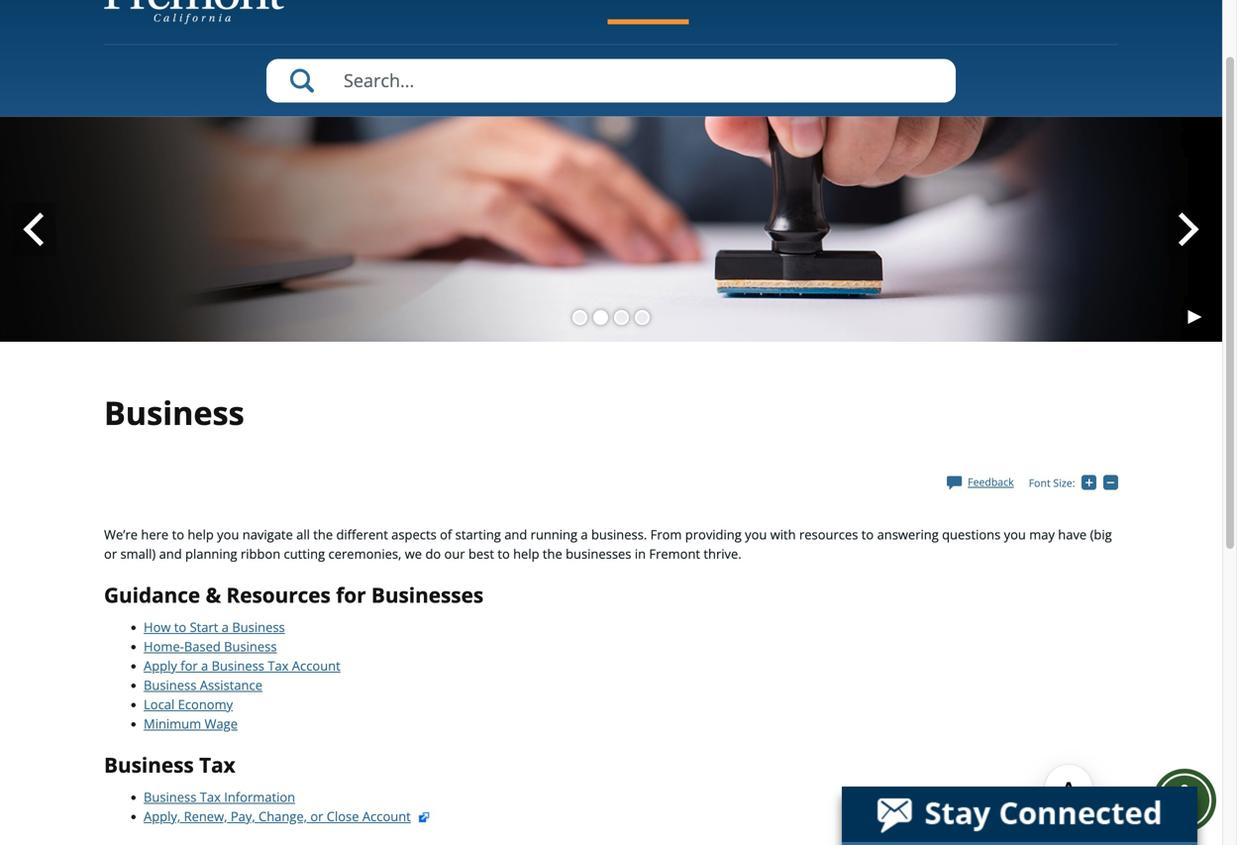 Task type: vqa. For each thing, say whether or not it's contained in the screenshot.
ceremonies,
yes



Task type: locate. For each thing, give the bounding box(es) containing it.
&
[[206, 581, 221, 609]]

and right starting
[[505, 526, 527, 543]]

0 horizontal spatial or
[[104, 545, 117, 563]]

for down ceremonies,
[[336, 581, 366, 609]]

help up planning
[[188, 526, 214, 543]]

and down "here"
[[159, 545, 182, 563]]

1 vertical spatial and
[[159, 545, 182, 563]]

running
[[531, 526, 578, 543]]

stay connected image
[[842, 787, 1196, 842]]

thrive.
[[704, 545, 742, 563]]

+ link
[[1082, 475, 1103, 491]]

0 horizontal spatial help
[[188, 526, 214, 543]]

1 horizontal spatial account
[[363, 808, 411, 826]]

tax up renew, on the left
[[200, 788, 221, 806]]

account inside business tax business tax information apply, renew, pay, change, or close account
[[363, 808, 411, 826]]

to right how
[[174, 619, 187, 636]]

1 horizontal spatial or
[[311, 808, 324, 826]]

providing
[[686, 526, 742, 543]]

resources
[[226, 581, 331, 609]]

minimum wage link
[[144, 715, 238, 733]]

2 horizontal spatial you
[[1005, 526, 1027, 543]]

the
[[313, 526, 333, 543]]

account right close
[[363, 808, 411, 826]]

1 vertical spatial a
[[201, 657, 208, 675]]

0 vertical spatial account
[[292, 657, 341, 675]]

0 horizontal spatial and
[[159, 545, 182, 563]]

for
[[336, 581, 366, 609], [181, 657, 198, 675]]

0 vertical spatial and
[[505, 526, 527, 543]]

home-
[[144, 638, 184, 656]]

business
[[104, 391, 245, 434], [232, 619, 285, 636], [224, 638, 277, 656], [212, 657, 265, 675], [144, 676, 197, 694], [104, 751, 194, 779], [144, 788, 197, 806]]

in
[[635, 545, 646, 563]]

font
[[1029, 476, 1051, 490]]

1 you from the left
[[217, 526, 239, 543]]

help down running at bottom
[[513, 545, 540, 563]]

best
[[469, 545, 494, 563]]

account
[[292, 657, 341, 675], [363, 808, 411, 826]]

you left with
[[745, 526, 767, 543]]

renew,
[[184, 808, 227, 826]]

answering
[[878, 526, 939, 543]]

account down resources
[[292, 657, 341, 675]]

here
[[141, 526, 169, 543]]

a right start
[[222, 619, 229, 636]]

ribbon
[[241, 545, 281, 563]]

to right "here"
[[172, 526, 184, 543]]

may
[[1030, 526, 1055, 543]]

apply for a business tax account link
[[144, 657, 341, 675]]

2 vertical spatial tax
[[200, 788, 221, 806]]

3 you from the left
[[1005, 526, 1027, 543]]

1 vertical spatial help
[[513, 545, 540, 563]]

or left close
[[311, 808, 324, 826]]

local
[[144, 696, 175, 713]]

1 horizontal spatial a
[[222, 619, 229, 636]]

1 vertical spatial or
[[311, 808, 324, 826]]

feedback
[[968, 475, 1015, 489]]

1 horizontal spatial for
[[336, 581, 366, 609]]

1 horizontal spatial you
[[745, 526, 767, 543]]

small)
[[120, 545, 156, 563]]

0 vertical spatial help
[[188, 526, 214, 543]]

1 vertical spatial account
[[363, 808, 411, 826]]

have
[[1059, 526, 1087, 543]]

tax
[[268, 657, 289, 675], [199, 751, 235, 779], [200, 788, 221, 806]]

do
[[426, 545, 441, 563]]

help
[[188, 526, 214, 543], [513, 545, 540, 563]]

with
[[771, 526, 796, 543]]

starting
[[456, 526, 501, 543]]

0 horizontal spatial a
[[201, 657, 208, 675]]

you up planning
[[217, 526, 239, 543]]

a up business assistance link
[[201, 657, 208, 675]]

1 horizontal spatial help
[[513, 545, 540, 563]]

(big
[[1091, 526, 1113, 543]]

you left may at the bottom right of page
[[1005, 526, 1027, 543]]

feedback link
[[948, 475, 1015, 489]]

apply
[[144, 657, 177, 675]]

tax up business tax information link
[[199, 751, 235, 779]]

and
[[505, 526, 527, 543], [159, 545, 182, 563]]

close
[[327, 808, 359, 826]]

0 horizontal spatial you
[[217, 526, 239, 543]]

Search text field
[[267, 59, 956, 103]]

- link
[[1104, 475, 1122, 491]]

the businesses
[[543, 545, 632, 563]]

0 vertical spatial tax
[[268, 657, 289, 675]]

to inside guidance & resources for businesses how to start a business home-based business apply for a business tax account business assistance local economy minimum wage
[[174, 619, 187, 636]]

tax inside guidance & resources for businesses how to start a business home-based business apply for a business tax account business assistance local economy minimum wage
[[268, 657, 289, 675]]

or down "we're"
[[104, 545, 117, 563]]

or
[[104, 545, 117, 563], [311, 808, 324, 826]]

you
[[217, 526, 239, 543], [745, 526, 767, 543], [1005, 526, 1027, 543]]

to
[[172, 526, 184, 543], [862, 526, 874, 543], [498, 545, 510, 563], [174, 619, 187, 636]]

tax down resources
[[268, 657, 289, 675]]

of
[[440, 526, 452, 543]]

or inside business tax business tax information apply, renew, pay, change, or close account
[[311, 808, 324, 826]]

0 vertical spatial or
[[104, 545, 117, 563]]

different
[[336, 526, 388, 543]]

we're
[[104, 526, 138, 543]]

ceremonies,
[[329, 545, 402, 563]]

1 vertical spatial for
[[181, 657, 198, 675]]

business tax business tax information apply, renew, pay, change, or close account
[[104, 751, 411, 826]]

fremont
[[650, 545, 701, 563]]

0 horizontal spatial account
[[292, 657, 341, 675]]

a
[[222, 619, 229, 636], [201, 657, 208, 675]]

-
[[1119, 475, 1122, 490]]

for down the based
[[181, 657, 198, 675]]

local economy link
[[144, 696, 233, 713]]

0 vertical spatial a
[[222, 619, 229, 636]]

apply, renew, pay, change, or close account link
[[144, 808, 431, 826]]



Task type: describe. For each thing, give the bounding box(es) containing it.
how
[[144, 619, 171, 636]]

business tax information link
[[144, 788, 295, 806]]

business assistance link
[[144, 676, 263, 694]]

cutting
[[284, 545, 325, 563]]

home-based business link
[[144, 638, 277, 656]]

1 horizontal spatial and
[[505, 526, 527, 543]]

resources
[[800, 526, 859, 543]]

guidance
[[104, 581, 200, 609]]

assistance
[[200, 676, 263, 694]]

minimum
[[144, 715, 201, 733]]

navigate
[[243, 526, 293, 543]]

businesses
[[372, 581, 484, 609]]

font size:
[[1029, 476, 1076, 490]]

guidance & resources for businesses how to start a business home-based business apply for a business tax account business assistance local economy minimum wage
[[104, 581, 484, 733]]

how to start a business link
[[144, 619, 285, 636]]

0 horizontal spatial for
[[181, 657, 198, 675]]

account inside guidance & resources for businesses how to start a business home-based business apply for a business tax account business assistance local economy minimum wage
[[292, 657, 341, 675]]

apply,
[[144, 808, 181, 826]]

or inside we're here to help you navigate all the different aspects of starting and running a business. from providing you with resources to answering questions you may have (big or small) and planning ribbon cutting ceremonies, we do our best to help the businesses in fremont thrive.
[[104, 545, 117, 563]]

start
[[190, 619, 218, 636]]

2 you from the left
[[745, 526, 767, 543]]

wage
[[205, 715, 238, 733]]

our
[[445, 545, 465, 563]]

columnusercontrol1 main content
[[0, 0, 1230, 845]]

from
[[651, 526, 682, 543]]

all
[[296, 526, 310, 543]]

pay,
[[231, 808, 255, 826]]

stamp on plans image
[[0, 116, 1230, 342]]

0 vertical spatial for
[[336, 581, 366, 609]]

planning
[[185, 545, 237, 563]]

questions
[[943, 526, 1001, 543]]

font size: link
[[1029, 476, 1076, 491]]

we're here to help you navigate all the different aspects of starting and running a business. from providing you with resources to answering questions you may have (big or small) and planning ribbon cutting ceremonies, we do our best to help the businesses in fremont thrive.
[[104, 526, 1113, 563]]

economy
[[178, 696, 233, 713]]

a business.
[[581, 526, 647, 543]]

change,
[[259, 808, 307, 826]]

+
[[1097, 475, 1103, 490]]

based
[[184, 638, 221, 656]]

to right resources
[[862, 526, 874, 543]]

1 vertical spatial tax
[[199, 751, 235, 779]]

we
[[405, 545, 422, 563]]

size:
[[1054, 476, 1076, 490]]

to right the best
[[498, 545, 510, 563]]

aspects
[[392, 526, 437, 543]]

information
[[224, 788, 295, 806]]



